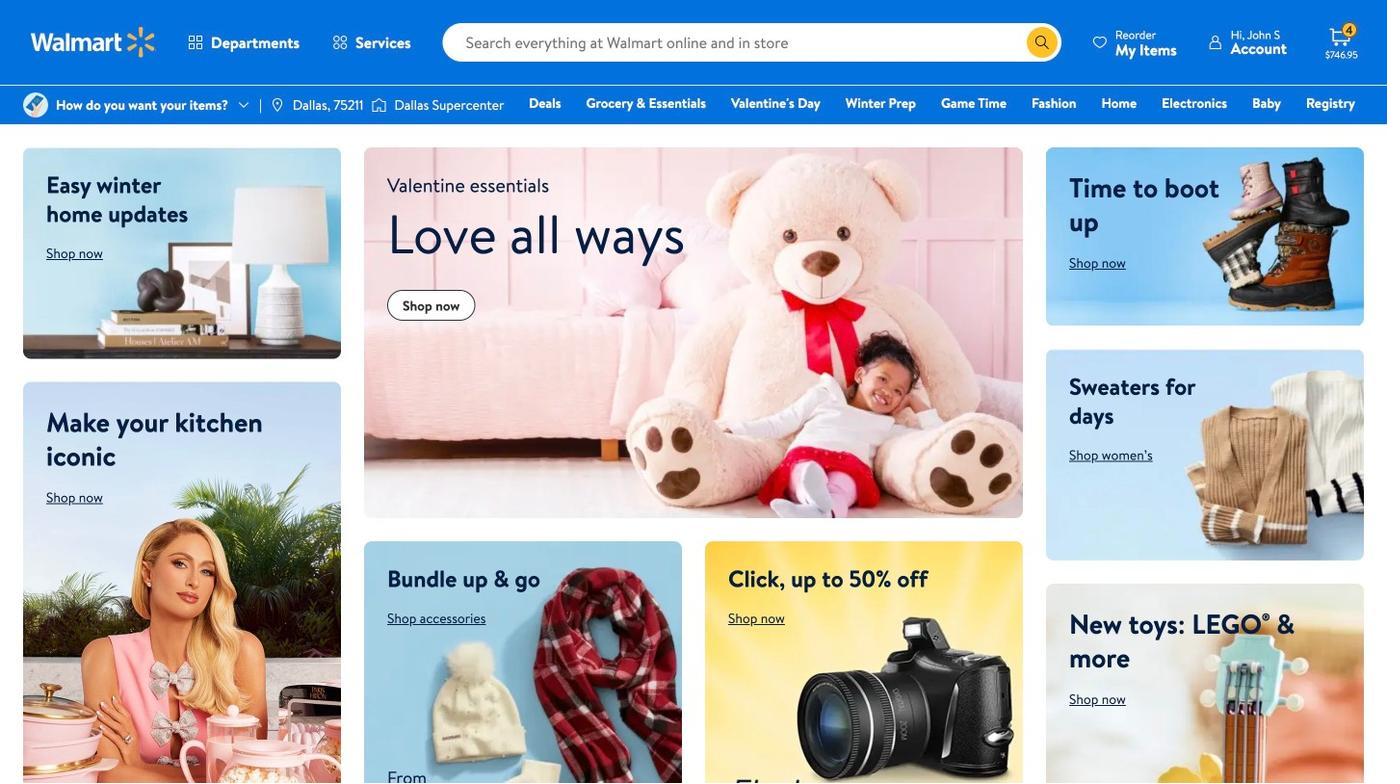 Task type: vqa. For each thing, say whether or not it's contained in the screenshot.
Search search field
yes



Task type: locate. For each thing, give the bounding box(es) containing it.
 image
[[371, 95, 387, 115]]

Search search field
[[443, 23, 1062, 62]]

0 horizontal spatial  image
[[23, 93, 48, 118]]

 image
[[23, 93, 48, 118], [270, 97, 285, 113]]

walmart image
[[31, 27, 156, 58]]



Task type: describe. For each thing, give the bounding box(es) containing it.
1 horizontal spatial  image
[[270, 97, 285, 113]]

search icon image
[[1035, 35, 1050, 50]]

Walmart Site-Wide search field
[[443, 23, 1062, 62]]

clear search field text image
[[1004, 35, 1019, 50]]



